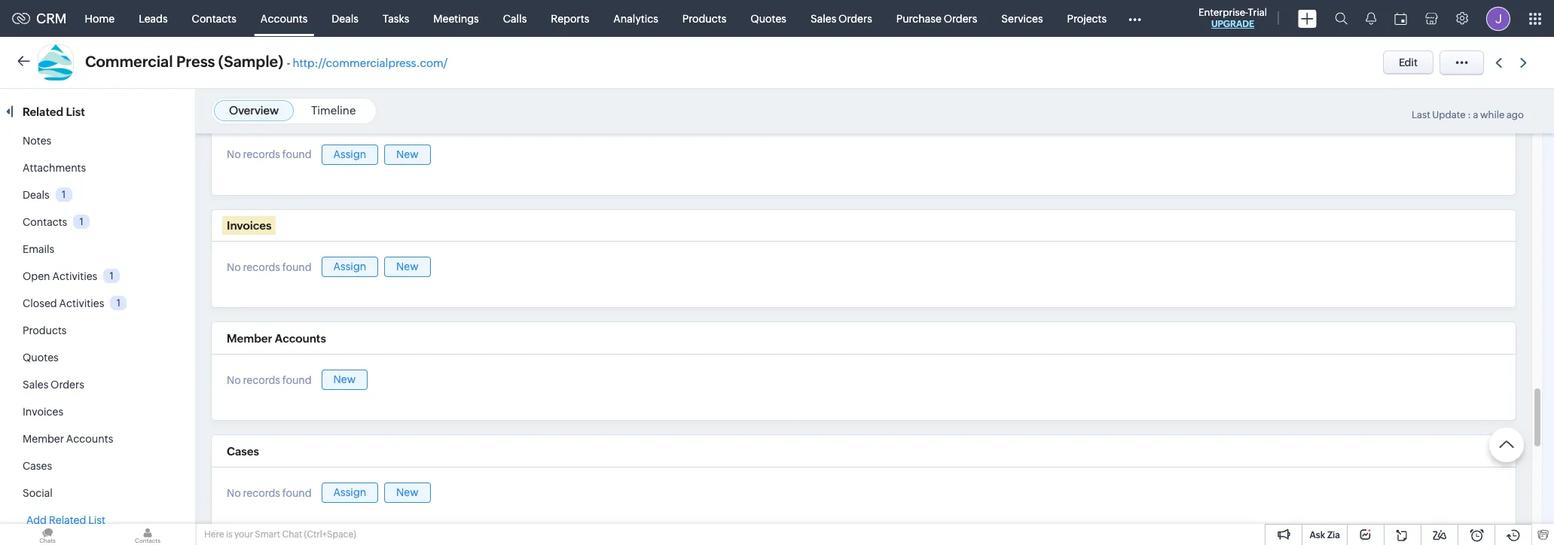 Task type: vqa. For each thing, say whether or not it's contained in the screenshot.
"(CTRL+SPACE)"
yes



Task type: describe. For each thing, give the bounding box(es) containing it.
orders for purchase orders link
[[944, 12, 978, 24]]

emails
[[23, 243, 54, 256]]

3 records from the top
[[243, 374, 280, 387]]

:
[[1469, 109, 1472, 121]]

reports
[[551, 12, 590, 24]]

1 vertical spatial sales
[[23, 379, 48, 391]]

no records found for second assign link from the top
[[227, 262, 312, 274]]

1 vertical spatial accounts
[[275, 333, 326, 345]]

add related list
[[26, 515, 105, 527]]

0 horizontal spatial quotes link
[[23, 352, 59, 364]]

notes
[[23, 135, 51, 147]]

1 horizontal spatial contacts link
[[180, 0, 249, 37]]

0 vertical spatial related
[[23, 106, 63, 118]]

chat
[[282, 530, 302, 540]]

smart
[[255, 530, 280, 540]]

4 found from the top
[[283, 487, 312, 499]]

ago
[[1507, 109, 1525, 121]]

services
[[1002, 12, 1044, 24]]

0 horizontal spatial products link
[[23, 325, 67, 337]]

leads link
[[127, 0, 180, 37]]

zia
[[1328, 531, 1341, 541]]

0 horizontal spatial cases
[[23, 461, 52, 473]]

closed
[[23, 298, 57, 310]]

analytics link
[[602, 0, 671, 37]]

2 records from the top
[[243, 262, 280, 274]]

open activities link
[[23, 271, 97, 283]]

crm link
[[12, 11, 67, 26]]

your
[[234, 530, 253, 540]]

http://commercialpress.com/
[[293, 57, 448, 69]]

3 no from the top
[[227, 374, 241, 387]]

1 horizontal spatial cases
[[227, 446, 259, 458]]

create menu element
[[1290, 0, 1327, 37]]

orders for sales orders link to the top
[[839, 12, 873, 24]]

reports link
[[539, 0, 602, 37]]

social link
[[23, 488, 53, 500]]

previous record image
[[1496, 58, 1503, 67]]

here is your smart chat (ctrl+space)
[[204, 530, 356, 540]]

attachments
[[23, 162, 86, 174]]

home link
[[73, 0, 127, 37]]

0 vertical spatial products link
[[671, 0, 739, 37]]

1 for open activities
[[110, 270, 114, 282]]

no for second assign link from the top
[[227, 262, 241, 274]]

last update : a while ago
[[1412, 109, 1525, 121]]

no for third assign link from the bottom of the page
[[227, 149, 241, 161]]

2 assign link from the top
[[321, 257, 379, 278]]

tasks
[[383, 12, 410, 24]]

-
[[287, 57, 290, 69]]

while
[[1481, 109, 1505, 121]]

services link
[[990, 0, 1056, 37]]

tasks link
[[371, 0, 422, 37]]

1 horizontal spatial invoices
[[227, 220, 272, 232]]

1 horizontal spatial list
[[88, 515, 105, 527]]

1 vertical spatial contacts link
[[23, 216, 67, 228]]

(sample)
[[218, 53, 284, 70]]

create menu image
[[1299, 9, 1318, 28]]

1 horizontal spatial member
[[227, 333, 272, 345]]

open
[[23, 271, 50, 283]]

contacts image
[[100, 525, 195, 546]]

attachments link
[[23, 162, 86, 174]]

edit
[[1400, 57, 1419, 69]]

a
[[1474, 109, 1479, 121]]

trial
[[1249, 7, 1268, 18]]

timeline
[[311, 104, 356, 117]]

assign for third assign link from the bottom of the page
[[334, 148, 366, 160]]

1 vertical spatial related
[[49, 515, 86, 527]]

overview link
[[229, 104, 279, 117]]

home
[[85, 12, 115, 24]]

no for 1st assign link from the bottom
[[227, 487, 241, 499]]

purchase orders link
[[885, 0, 990, 37]]

enterprise-
[[1199, 7, 1249, 18]]

1 horizontal spatial member accounts
[[227, 333, 326, 345]]

Other Modules field
[[1119, 6, 1152, 31]]

search image
[[1336, 12, 1348, 25]]

0 horizontal spatial contacts
[[23, 216, 67, 228]]

update
[[1433, 109, 1467, 121]]

1 vertical spatial products
[[23, 325, 67, 337]]



Task type: locate. For each thing, give the bounding box(es) containing it.
products link
[[671, 0, 739, 37], [23, 325, 67, 337]]

assign
[[334, 148, 366, 160], [334, 261, 366, 273], [334, 487, 366, 499]]

0 vertical spatial invoices
[[227, 220, 272, 232]]

purchase
[[897, 12, 942, 24]]

1
[[62, 189, 66, 200], [80, 216, 84, 228], [110, 270, 114, 282], [117, 298, 121, 309]]

0 horizontal spatial sales orders link
[[23, 379, 84, 391]]

deals down attachments
[[23, 189, 49, 201]]

is
[[226, 530, 233, 540]]

notes link
[[23, 135, 51, 147]]

2 vertical spatial accounts
[[66, 433, 113, 445]]

records
[[243, 149, 280, 161], [243, 262, 280, 274], [243, 374, 280, 387], [243, 487, 280, 499]]

0 vertical spatial member
[[227, 333, 272, 345]]

1 vertical spatial quotes link
[[23, 352, 59, 364]]

1 vertical spatial deals link
[[23, 189, 49, 201]]

signals image
[[1367, 12, 1377, 25]]

projects
[[1068, 12, 1107, 24]]

1 horizontal spatial products link
[[671, 0, 739, 37]]

profile image
[[1487, 6, 1511, 31]]

contacts
[[192, 12, 237, 24], [23, 216, 67, 228]]

list
[[66, 106, 85, 118], [88, 515, 105, 527]]

deals
[[332, 12, 359, 24], [23, 189, 49, 201]]

contacts link up emails link
[[23, 216, 67, 228]]

new link for third assign link from the bottom of the page
[[384, 144, 431, 165]]

invoices link
[[23, 406, 63, 418]]

closed activities
[[23, 298, 104, 310]]

1 for contacts
[[80, 216, 84, 228]]

orders up invoices link
[[51, 379, 84, 391]]

1 assign from the top
[[334, 148, 366, 160]]

new link for 1st assign link from the bottom
[[384, 483, 431, 504]]

contacts up press on the top of page
[[192, 12, 237, 24]]

deals link left tasks
[[320, 0, 371, 37]]

leads
[[139, 12, 168, 24]]

accounts
[[261, 12, 308, 24], [275, 333, 326, 345], [66, 433, 113, 445]]

1 horizontal spatial sales orders
[[811, 12, 873, 24]]

0 vertical spatial products
[[683, 12, 727, 24]]

ask
[[1310, 531, 1326, 541]]

accounts link
[[249, 0, 320, 37]]

orders left purchase
[[839, 12, 873, 24]]

1 assign link from the top
[[321, 144, 379, 165]]

1 vertical spatial products link
[[23, 325, 67, 337]]

1 horizontal spatial contacts
[[192, 12, 237, 24]]

search element
[[1327, 0, 1358, 37]]

1 vertical spatial assign
[[334, 261, 366, 273]]

3 no records found from the top
[[227, 374, 312, 387]]

0 vertical spatial cases
[[227, 446, 259, 458]]

2 found from the top
[[283, 262, 312, 274]]

orders
[[839, 12, 873, 24], [944, 12, 978, 24], [51, 379, 84, 391]]

2 vertical spatial assign link
[[321, 483, 379, 504]]

commercial press (sample) - http://commercialpress.com/
[[85, 53, 448, 70]]

sales orders
[[811, 12, 873, 24], [23, 379, 84, 391]]

member accounts link
[[23, 433, 113, 445]]

1 horizontal spatial products
[[683, 12, 727, 24]]

products
[[683, 12, 727, 24], [23, 325, 67, 337]]

list right add
[[88, 515, 105, 527]]

contacts up emails link
[[23, 216, 67, 228]]

0 vertical spatial list
[[66, 106, 85, 118]]

upgrade
[[1212, 19, 1255, 29]]

assign for second assign link from the top
[[334, 261, 366, 273]]

0 vertical spatial assign
[[334, 148, 366, 160]]

0 vertical spatial deals
[[332, 12, 359, 24]]

contacts link up press on the top of page
[[180, 0, 249, 37]]

emails link
[[23, 243, 54, 256]]

0 horizontal spatial member accounts
[[23, 433, 113, 445]]

2 no from the top
[[227, 262, 241, 274]]

ask zia
[[1310, 531, 1341, 541]]

4 no from the top
[[227, 487, 241, 499]]

enterprise-trial upgrade
[[1199, 7, 1268, 29]]

3 found from the top
[[283, 374, 312, 387]]

new link for second assign link from the top
[[384, 257, 431, 278]]

1 down attachments
[[62, 189, 66, 200]]

new
[[397, 148, 419, 160], [397, 261, 419, 273], [334, 374, 356, 386], [397, 487, 419, 499]]

0 vertical spatial member accounts
[[227, 333, 326, 345]]

1 vertical spatial member
[[23, 433, 64, 445]]

0 horizontal spatial products
[[23, 325, 67, 337]]

0 vertical spatial sales orders
[[811, 12, 873, 24]]

no
[[227, 149, 241, 161], [227, 262, 241, 274], [227, 374, 241, 387], [227, 487, 241, 499]]

(ctrl+space)
[[304, 530, 356, 540]]

1 up open activities
[[80, 216, 84, 228]]

1 vertical spatial cases
[[23, 461, 52, 473]]

activities up closed activities link
[[52, 271, 97, 283]]

0 horizontal spatial list
[[66, 106, 85, 118]]

calls
[[503, 12, 527, 24]]

1 for deals
[[62, 189, 66, 200]]

deals link down attachments
[[23, 189, 49, 201]]

0 vertical spatial sales
[[811, 12, 837, 24]]

http://commercialpress.com/ link
[[293, 57, 448, 69]]

products link right "analytics"
[[671, 0, 739, 37]]

1 horizontal spatial quotes
[[751, 12, 787, 24]]

overview
[[229, 104, 279, 117]]

0 horizontal spatial member
[[23, 433, 64, 445]]

2 horizontal spatial orders
[[944, 12, 978, 24]]

analytics
[[614, 12, 659, 24]]

member
[[227, 333, 272, 345], [23, 433, 64, 445]]

next record image
[[1521, 58, 1531, 67]]

1 right open activities link
[[110, 270, 114, 282]]

activities for closed activities
[[59, 298, 104, 310]]

cases
[[227, 446, 259, 458], [23, 461, 52, 473]]

purchase orders
[[897, 12, 978, 24]]

products link down closed
[[23, 325, 67, 337]]

0 horizontal spatial deals
[[23, 189, 49, 201]]

1 vertical spatial list
[[88, 515, 105, 527]]

1 horizontal spatial orders
[[839, 12, 873, 24]]

1 vertical spatial invoices
[[23, 406, 63, 418]]

1 horizontal spatial sales orders link
[[799, 0, 885, 37]]

meetings link
[[422, 0, 491, 37]]

found
[[283, 149, 312, 161], [283, 262, 312, 274], [283, 374, 312, 387], [283, 487, 312, 499]]

no records found for 1st assign link from the bottom
[[227, 487, 312, 499]]

accounts inside 'link'
[[261, 12, 308, 24]]

new link
[[384, 144, 431, 165], [384, 257, 431, 278], [321, 370, 368, 391], [384, 483, 431, 504]]

calls link
[[491, 0, 539, 37]]

1 vertical spatial activities
[[59, 298, 104, 310]]

press
[[176, 53, 215, 70]]

edit button
[[1384, 51, 1434, 75]]

open activities
[[23, 271, 97, 283]]

3 assign link from the top
[[321, 483, 379, 504]]

0 vertical spatial quotes link
[[739, 0, 799, 37]]

cases link
[[23, 461, 52, 473]]

assign link
[[321, 144, 379, 165], [321, 257, 379, 278], [321, 483, 379, 504]]

0 horizontal spatial invoices
[[23, 406, 63, 418]]

quotes
[[751, 12, 787, 24], [23, 352, 59, 364]]

assign for 1st assign link from the bottom
[[334, 487, 366, 499]]

new for third assign link from the bottom of the page
[[397, 148, 419, 160]]

2 assign from the top
[[334, 261, 366, 273]]

chats image
[[0, 525, 95, 546]]

related up notes
[[23, 106, 63, 118]]

0 horizontal spatial sales orders
[[23, 379, 84, 391]]

0 horizontal spatial orders
[[51, 379, 84, 391]]

deals left tasks link
[[332, 12, 359, 24]]

member accounts
[[227, 333, 326, 345], [23, 433, 113, 445]]

add
[[26, 515, 47, 527]]

4 no records found from the top
[[227, 487, 312, 499]]

quotes link
[[739, 0, 799, 37], [23, 352, 59, 364]]

1 found from the top
[[283, 149, 312, 161]]

no records found
[[227, 149, 312, 161], [227, 262, 312, 274], [227, 374, 312, 387], [227, 487, 312, 499]]

sales orders link
[[799, 0, 885, 37], [23, 379, 84, 391]]

related list
[[23, 106, 87, 118]]

1 vertical spatial contacts
[[23, 216, 67, 228]]

2 vertical spatial assign
[[334, 487, 366, 499]]

1 vertical spatial member accounts
[[23, 433, 113, 445]]

closed activities link
[[23, 298, 104, 310]]

commercial
[[85, 53, 173, 70]]

products down closed
[[23, 325, 67, 337]]

0 vertical spatial sales orders link
[[799, 0, 885, 37]]

1 horizontal spatial deals link
[[320, 0, 371, 37]]

0 vertical spatial assign link
[[321, 144, 379, 165]]

1 vertical spatial sales orders
[[23, 379, 84, 391]]

related right add
[[49, 515, 86, 527]]

new for second assign link from the top
[[397, 261, 419, 273]]

social
[[23, 488, 53, 500]]

1 vertical spatial quotes
[[23, 352, 59, 364]]

0 vertical spatial quotes
[[751, 12, 787, 24]]

1 no from the top
[[227, 149, 241, 161]]

crm
[[36, 11, 67, 26]]

1 right closed activities link
[[117, 298, 121, 309]]

1 records from the top
[[243, 149, 280, 161]]

last
[[1412, 109, 1431, 121]]

meetings
[[434, 12, 479, 24]]

invoices
[[227, 220, 272, 232], [23, 406, 63, 418]]

1 vertical spatial assign link
[[321, 257, 379, 278]]

here
[[204, 530, 224, 540]]

0 horizontal spatial deals link
[[23, 189, 49, 201]]

0 vertical spatial contacts link
[[180, 0, 249, 37]]

1 horizontal spatial quotes link
[[739, 0, 799, 37]]

3 assign from the top
[[334, 487, 366, 499]]

timeline link
[[311, 104, 356, 117]]

0 vertical spatial contacts
[[192, 12, 237, 24]]

projects link
[[1056, 0, 1119, 37]]

1 vertical spatial deals
[[23, 189, 49, 201]]

signals element
[[1358, 0, 1386, 37]]

new for 1st assign link from the bottom
[[397, 487, 419, 499]]

0 vertical spatial activities
[[52, 271, 97, 283]]

no records found for third assign link from the bottom of the page
[[227, 149, 312, 161]]

0 vertical spatial deals link
[[320, 0, 371, 37]]

0 vertical spatial accounts
[[261, 12, 308, 24]]

0 horizontal spatial sales
[[23, 379, 48, 391]]

products right "analytics"
[[683, 12, 727, 24]]

1 horizontal spatial sales
[[811, 12, 837, 24]]

2 no records found from the top
[[227, 262, 312, 274]]

list up attachments
[[66, 106, 85, 118]]

orders right purchase
[[944, 12, 978, 24]]

activities for open activities
[[52, 271, 97, 283]]

deals link
[[320, 0, 371, 37], [23, 189, 49, 201]]

activities down open activities
[[59, 298, 104, 310]]

1 no records found from the top
[[227, 149, 312, 161]]

1 horizontal spatial deals
[[332, 12, 359, 24]]

activities
[[52, 271, 97, 283], [59, 298, 104, 310]]

calendar image
[[1395, 12, 1408, 24]]

1 for closed activities
[[117, 298, 121, 309]]

profile element
[[1478, 0, 1520, 37]]

4 records from the top
[[243, 487, 280, 499]]

0 horizontal spatial contacts link
[[23, 216, 67, 228]]

0 horizontal spatial quotes
[[23, 352, 59, 364]]

1 vertical spatial sales orders link
[[23, 379, 84, 391]]



